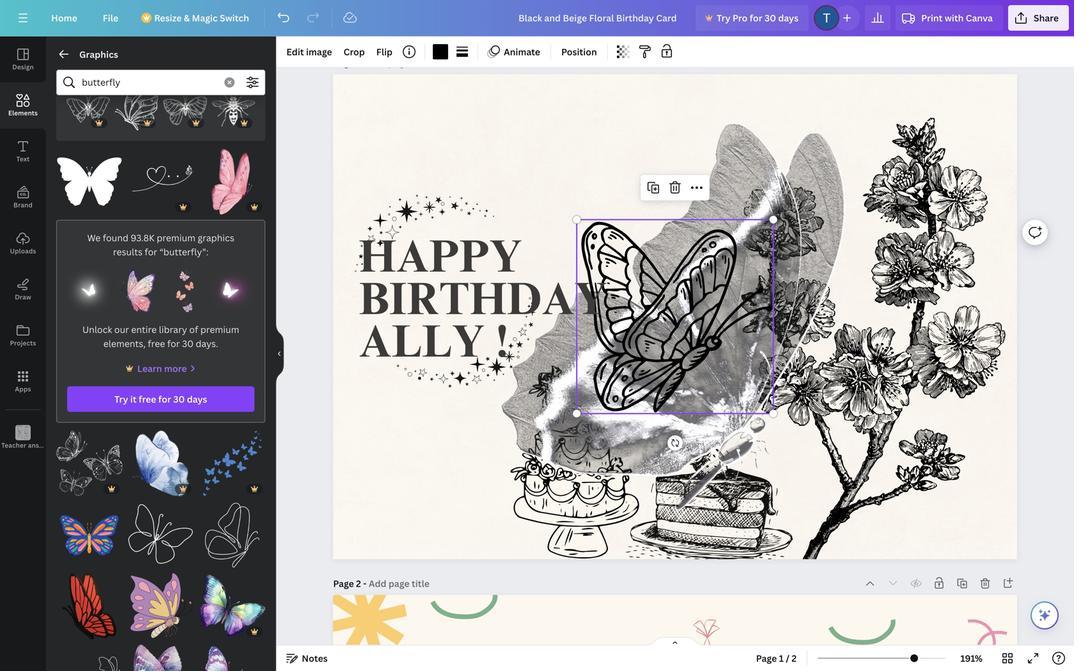 Task type: vqa. For each thing, say whether or not it's contained in the screenshot.
Page title text box corresponding to Page 2 -
yes



Task type: locate. For each thing, give the bounding box(es) containing it.
days inside button
[[187, 393, 207, 405]]

page for page 2
[[333, 578, 354, 590]]

resize & magic switch button
[[134, 5, 259, 31]]

try left "pro"
[[717, 12, 731, 24]]

print with canva button
[[896, 5, 1003, 31]]

1 page title text field from the top
[[369, 56, 431, 69]]

page 1 / 2 button
[[751, 648, 802, 669]]

switch
[[220, 12, 249, 24]]

0 horizontal spatial try
[[114, 393, 128, 405]]

butterfly watercolor illustration image up "purple butterfly insect" image
[[199, 573, 265, 640]]

projects
[[10, 339, 36, 348]]

group
[[67, 87, 110, 131], [115, 87, 158, 131], [163, 87, 207, 131], [212, 87, 255, 131], [199, 141, 265, 215], [128, 149, 194, 215], [199, 423, 265, 497], [56, 431, 123, 497], [128, 431, 194, 497], [56, 494, 123, 568], [128, 494, 194, 568], [199, 494, 265, 568], [128, 566, 194, 640], [56, 573, 123, 640], [199, 573, 265, 640], [56, 637, 123, 671], [128, 637, 194, 671], [199, 637, 265, 671]]

we
[[87, 232, 101, 244]]

Search graphics search field
[[82, 70, 217, 95]]

colorful butterflies illustration image
[[163, 269, 206, 312]]

file
[[103, 12, 118, 24]]

0 horizontal spatial 1
[[356, 57, 361, 69]]

butterfly watercolor illustration image
[[115, 269, 158, 312], [199, 573, 265, 640]]

page 1 -
[[333, 57, 369, 69]]

butterfly watercolor illustration image up entire
[[115, 269, 158, 312]]

0 vertical spatial -
[[363, 57, 366, 69]]

days down more
[[187, 393, 207, 405]]

edit image
[[286, 46, 332, 58]]

try left it
[[114, 393, 128, 405]]

0 vertical spatial 2
[[356, 578, 361, 590]]

for down learn more
[[158, 393, 171, 405]]

days right "pro"
[[778, 12, 799, 24]]

1 vertical spatial free
[[139, 393, 156, 405]]

flip
[[376, 46, 393, 58]]

found
[[103, 232, 128, 244]]

canva
[[966, 12, 993, 24]]

1 horizontal spatial 2
[[792, 653, 797, 665]]

birthday
[[359, 282, 607, 327]]

0 vertical spatial 1
[[356, 57, 361, 69]]

1 inside page 1 / 2 button
[[779, 653, 784, 665]]

it
[[130, 393, 137, 405]]

1 horizontal spatial 1
[[779, 653, 784, 665]]

for
[[750, 12, 763, 24], [145, 246, 157, 258], [167, 338, 180, 350], [158, 393, 171, 405]]

Page title text field
[[369, 56, 431, 69], [369, 577, 431, 590]]

;
[[22, 442, 24, 450]]

elements
[[8, 109, 38, 117]]

watercolor illustration of the pink butterfly image
[[199, 149, 265, 215]]

premium inside we found 93.8k premium graphics results for "butterfly":
[[157, 232, 196, 244]]

1 vertical spatial days
[[187, 393, 207, 405]]

1
[[356, 57, 361, 69], [779, 653, 784, 665]]

notes button
[[281, 648, 333, 669]]

- for page 1 -
[[363, 57, 366, 69]]

1 horizontal spatial premium
[[200, 323, 239, 336]]

page
[[333, 57, 354, 69], [333, 578, 354, 590], [756, 653, 777, 665]]

&
[[184, 12, 190, 24]]

#000000 image
[[433, 44, 448, 59]]

side panel tab list
[[0, 36, 66, 461]]

1 vertical spatial 1
[[779, 653, 784, 665]]

page for page 1
[[333, 57, 354, 69]]

1 vertical spatial page
[[333, 578, 354, 590]]

0 vertical spatial butterfly watercolor illustration image
[[115, 269, 158, 312]]

for down library
[[167, 338, 180, 350]]

1 vertical spatial page title text field
[[369, 577, 431, 590]]

0 vertical spatial days
[[778, 12, 799, 24]]

2
[[356, 578, 361, 590], [792, 653, 797, 665]]

free down entire
[[148, 338, 165, 350]]

30 down more
[[173, 393, 185, 405]]

graphics
[[198, 232, 234, 244]]

0 horizontal spatial premium
[[157, 232, 196, 244]]

30 right "pro"
[[765, 12, 776, 24]]

page 1 / 2
[[756, 653, 797, 665]]

for right "pro"
[[750, 12, 763, 24]]

try inside "try it free for 30 days" button
[[114, 393, 128, 405]]

purple butterfly illustration image
[[128, 573, 194, 640]]

try for try it free for 30 days
[[114, 393, 128, 405]]

0 vertical spatial 30
[[765, 12, 776, 24]]

entire
[[131, 323, 157, 336]]

premium up the days.
[[200, 323, 239, 336]]

0 horizontal spatial 2
[[356, 578, 361, 590]]

1 horizontal spatial try
[[717, 12, 731, 24]]

3d gen z red butterfly image
[[56, 573, 123, 640]]

#000000 image
[[433, 44, 448, 59]]

resize & magic switch
[[154, 12, 249, 24]]

0 vertical spatial try
[[717, 12, 731, 24]]

home
[[51, 12, 77, 24]]

1 vertical spatial premium
[[200, 323, 239, 336]]

try for try pro for 30 days
[[717, 12, 731, 24]]

30 down of
[[182, 338, 194, 350]]

2 vertical spatial 30
[[173, 393, 185, 405]]

2 vertical spatial page
[[756, 653, 777, 665]]

1 horizontal spatial butterfly watercolor illustration image
[[199, 573, 265, 640]]

page title text field for page 1 -
[[369, 56, 431, 69]]

0 horizontal spatial days
[[187, 393, 207, 405]]

results
[[113, 246, 142, 258]]

days.
[[196, 338, 218, 350]]

blue butterfly, watercolor illustration image
[[128, 431, 194, 497]]

try pro for 30 days button
[[696, 5, 809, 31]]

with
[[945, 12, 964, 24]]

30
[[765, 12, 776, 24], [182, 338, 194, 350], [173, 393, 185, 405]]

hide image
[[276, 323, 284, 385]]

free right it
[[139, 393, 156, 405]]

1 vertical spatial try
[[114, 393, 128, 405]]

draw button
[[0, 267, 46, 313]]

share
[[1034, 12, 1059, 24]]

brand button
[[0, 175, 46, 221]]

days
[[778, 12, 799, 24], [187, 393, 207, 405]]

flip button
[[371, 42, 398, 62]]

0 vertical spatial page
[[333, 57, 354, 69]]

print
[[921, 12, 943, 24]]

premium
[[157, 232, 196, 244], [200, 323, 239, 336]]

0 vertical spatial premium
[[157, 232, 196, 244]]

-
[[363, 57, 366, 69], [363, 578, 367, 590]]

1 vertical spatial 30
[[182, 338, 194, 350]]

try inside try pro for 30 days button
[[717, 12, 731, 24]]

1 vertical spatial -
[[363, 578, 367, 590]]

0 vertical spatial free
[[148, 338, 165, 350]]

0 vertical spatial page title text field
[[369, 56, 431, 69]]

image
[[306, 46, 332, 58]]

30 inside 'unlock our entire library of premium elements, free for 30 days.'
[[182, 338, 194, 350]]

1 horizontal spatial days
[[778, 12, 799, 24]]

more
[[164, 362, 187, 375]]

resize
[[154, 12, 182, 24]]

try
[[717, 12, 731, 24], [114, 393, 128, 405]]

1 left the flip button
[[356, 57, 361, 69]]

free
[[148, 338, 165, 350], [139, 393, 156, 405]]

2 page title text field from the top
[[369, 577, 431, 590]]

for inside "try it free for 30 days" button
[[158, 393, 171, 405]]

1 left /
[[779, 653, 784, 665]]

premium up "butterfly": at the top left
[[157, 232, 196, 244]]

free inside button
[[139, 393, 156, 405]]

animate button
[[483, 42, 545, 62]]

graphics
[[79, 48, 118, 60]]

1 vertical spatial 2
[[792, 653, 797, 665]]

for down 93.8k
[[145, 246, 157, 258]]

we found 93.8k premium graphics results for "butterfly":
[[87, 232, 234, 258]]

edit image button
[[281, 42, 337, 62]]



Task type: describe. For each thing, give the bounding box(es) containing it.
uploads
[[10, 247, 36, 255]]

teacher answer keys
[[1, 441, 66, 450]]

free inside 'unlock our entire library of premium elements, free for 30 days.'
[[148, 338, 165, 350]]

93.8k
[[131, 232, 155, 244]]

days inside button
[[778, 12, 799, 24]]

print with canva
[[921, 12, 993, 24]]

unlock
[[82, 323, 112, 336]]

position button
[[556, 42, 602, 62]]

brand
[[13, 201, 33, 209]]

watercolor butterfly image
[[128, 645, 194, 671]]

crop button
[[339, 42, 370, 62]]

main menu bar
[[0, 0, 1074, 36]]

try it free for 30 days button
[[67, 386, 254, 412]]

page title text field for page 2 -
[[369, 577, 431, 590]]

position
[[561, 46, 597, 58]]

learn more button
[[123, 361, 198, 376]]

- for page 2 -
[[363, 578, 367, 590]]

our
[[114, 323, 129, 336]]

show pages image
[[645, 637, 706, 647]]

of
[[189, 323, 198, 336]]

191% button
[[951, 648, 992, 669]]

edit
[[286, 46, 304, 58]]

glittery glow butterfly image
[[211, 269, 254, 312]]

text button
[[0, 129, 46, 175]]

design
[[12, 63, 34, 71]]

30 inside button
[[765, 12, 776, 24]]

pro
[[733, 12, 748, 24]]

purple butterfly insect image
[[199, 645, 265, 671]]

file button
[[93, 5, 129, 31]]

text
[[16, 155, 30, 163]]

2 inside button
[[792, 653, 797, 665]]

keys
[[52, 441, 66, 450]]

share button
[[1008, 5, 1069, 31]]

premium inside 'unlock our entire library of premium elements, free for 30 days.'
[[200, 323, 239, 336]]

home link
[[41, 5, 87, 31]]

elements,
[[103, 338, 146, 350]]

try pro for 30 days
[[717, 12, 799, 24]]

page inside button
[[756, 653, 777, 665]]

page 2 -
[[333, 578, 369, 590]]

apps button
[[0, 359, 46, 405]]

unlock our entire library of premium elements, free for 30 days.
[[82, 323, 239, 350]]

flying butterflies illustration image
[[199, 431, 265, 497]]

uploads button
[[0, 221, 46, 267]]

design button
[[0, 36, 46, 82]]

learn
[[137, 362, 162, 375]]

Design title text field
[[508, 5, 691, 31]]

for inside we found 93.8k premium graphics results for "butterfly":
[[145, 246, 157, 258]]

for inside try pro for 30 days button
[[750, 12, 763, 24]]

teacher
[[1, 441, 26, 450]]

animate
[[504, 46, 540, 58]]

notes
[[302, 653, 328, 665]]

30 inside button
[[173, 393, 185, 405]]

1 for /
[[779, 653, 784, 665]]

apps
[[15, 385, 31, 394]]

butterfly sparkling image
[[67, 269, 110, 312]]

for inside 'unlock our entire library of premium elements, free for 30 days.'
[[167, 338, 180, 350]]

ally
[[359, 324, 485, 370]]

crop
[[344, 46, 365, 58]]

0 horizontal spatial butterfly watercolor illustration image
[[115, 269, 158, 312]]

magic
[[192, 12, 218, 24]]

try it free for 30 days
[[114, 393, 207, 405]]

library
[[159, 323, 187, 336]]

"butterfly":
[[160, 246, 209, 258]]

happy
[[359, 239, 522, 284]]

1 for -
[[356, 57, 361, 69]]

answer
[[28, 441, 51, 450]]

draw
[[15, 293, 31, 301]]

1 vertical spatial butterfly watercolor illustration image
[[199, 573, 265, 640]]

/
[[786, 653, 790, 665]]

!
[[496, 324, 508, 370]]

elements button
[[0, 82, 46, 129]]

ally !
[[359, 324, 508, 370]]

canva assistant image
[[1037, 608, 1053, 623]]

learn more
[[137, 362, 187, 375]]

191%
[[961, 653, 983, 665]]

projects button
[[0, 313, 46, 359]]



